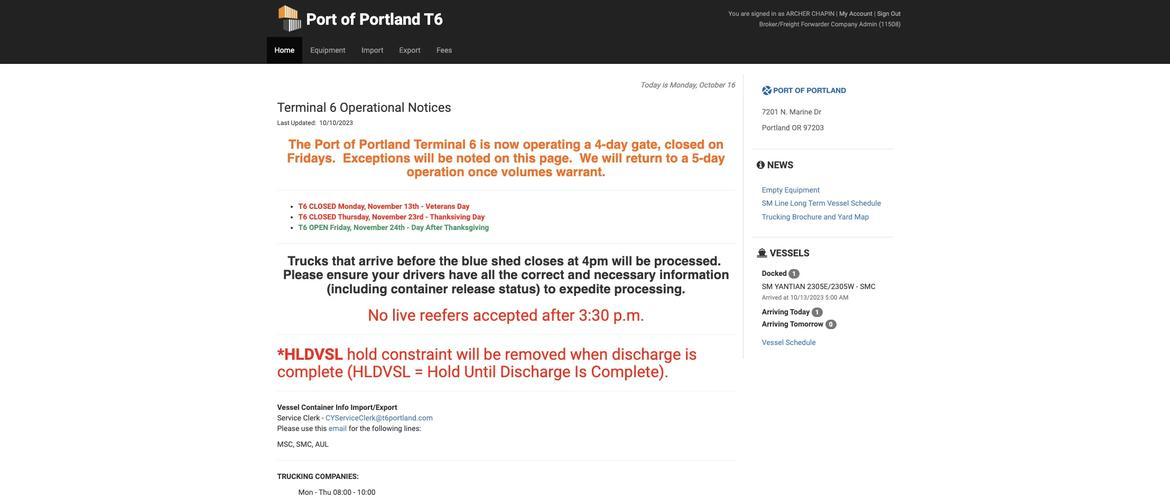Task type: locate. For each thing, give the bounding box(es) containing it.
1 vertical spatial to
[[544, 282, 556, 297]]

cyserviceclerk@t6portland.com link
[[326, 414, 433, 423]]

10:00
[[357, 489, 376, 497]]

last
[[277, 120, 289, 127]]

the
[[439, 254, 458, 269], [499, 268, 518, 283], [360, 425, 370, 433]]

2 horizontal spatial day
[[472, 213, 485, 221]]

gate,
[[631, 137, 661, 152]]

6 up 10/10/2023
[[329, 100, 337, 115]]

all
[[481, 268, 495, 283]]

email
[[329, 425, 347, 433]]

we
[[580, 151, 598, 166]]

day left info circle image
[[703, 151, 725, 166]]

sm up arrived
[[762, 283, 773, 291]]

1 vertical spatial is
[[480, 137, 490, 152]]

16
[[727, 81, 735, 89]]

and left 'yard'
[[824, 213, 836, 221]]

admin
[[859, 21, 877, 28]]

lines:
[[404, 425, 421, 433]]

the right "for"
[[360, 425, 370, 433]]

1 closed from the top
[[309, 202, 336, 211]]

fees button
[[429, 37, 460, 63]]

1 | from the left
[[836, 10, 838, 17]]

0 vertical spatial monday,
[[669, 81, 697, 89]]

a
[[584, 137, 591, 152], [681, 151, 689, 166]]

email link
[[329, 425, 347, 433]]

vessel for vessel container info import/export service clerk - cyserviceclerk@t6portland.com please use this email for the following lines:
[[277, 404, 299, 412]]

1 horizontal spatial monday,
[[669, 81, 697, 89]]

sm left 'line'
[[762, 200, 773, 208]]

0 horizontal spatial terminal
[[277, 100, 326, 115]]

to up after
[[544, 282, 556, 297]]

0 horizontal spatial day
[[606, 137, 628, 152]]

will down reefers
[[456, 346, 480, 364]]

trucking companies:
[[277, 473, 359, 481]]

0 vertical spatial schedule
[[851, 200, 881, 208]]

term
[[808, 200, 825, 208]]

the left 'blue'
[[439, 254, 458, 269]]

vessel up 'yard'
[[827, 200, 849, 208]]

- left smc
[[856, 283, 858, 291]]

notices
[[408, 100, 451, 115]]

t6 left open
[[298, 223, 307, 232]]

1 vertical spatial terminal
[[414, 137, 466, 152]]

the port of portland terminal 6 is now operating a 4-day gate, closed on fridays .  exceptions will be noted on this page.  we will return to a 5-day operation once volumes warrant.
[[287, 137, 725, 180]]

t6 inside "port of portland t6" link
[[424, 10, 443, 29]]

6 inside terminal 6 operational notices last updated:  10/10/2023
[[329, 100, 337, 115]]

equipment right home dropdown button
[[310, 46, 346, 54]]

0 vertical spatial vessel
[[827, 200, 849, 208]]

marine
[[789, 108, 812, 116]]

0 horizontal spatial equipment
[[310, 46, 346, 54]]

your
[[372, 268, 399, 283]]

1 horizontal spatial to
[[666, 151, 678, 166]]

1 horizontal spatial 6
[[469, 137, 476, 152]]

processing.
[[614, 282, 685, 297]]

- right clerk
[[322, 414, 324, 423]]

1 up yantian
[[792, 271, 796, 278]]

0 horizontal spatial 1
[[792, 271, 796, 278]]

1 horizontal spatial is
[[662, 81, 668, 89]]

broker/freight
[[759, 21, 799, 28]]

1 horizontal spatial at
[[783, 294, 789, 302]]

- inside 'vessel container info import/export service clerk - cyserviceclerk@t6portland.com please use this email for the following lines:'
[[322, 414, 324, 423]]

1 vertical spatial schedule
[[786, 339, 816, 347]]

at
[[567, 254, 579, 269], [783, 294, 789, 302]]

1 vertical spatial sm
[[762, 283, 773, 291]]

6 up once
[[469, 137, 476, 152]]

as
[[778, 10, 785, 17]]

1 horizontal spatial terminal
[[414, 137, 466, 152]]

vessel down arriving today 1 arriving tomorrow 0
[[762, 339, 784, 347]]

trucking
[[762, 213, 790, 221]]

monday, left october
[[669, 81, 697, 89]]

terminal up last
[[277, 100, 326, 115]]

0 horizontal spatial is
[[480, 137, 490, 152]]

1 horizontal spatial on
[[708, 137, 724, 152]]

is left 'now'
[[480, 137, 490, 152]]

0 vertical spatial at
[[567, 254, 579, 269]]

1 vertical spatial port
[[315, 137, 340, 152]]

1 horizontal spatial schedule
[[851, 200, 881, 208]]

0 vertical spatial please
[[283, 268, 323, 283]]

noted
[[456, 151, 491, 166]]

0 horizontal spatial vessel
[[277, 404, 299, 412]]

sm inside the empty equipment sm line long term vessel schedule trucking brochure and yard map
[[762, 200, 773, 208]]

port of portland t6 image
[[762, 86, 847, 96]]

to inside 'trucks that arrive before the blue shed closes at 4pm will be processed. please ensure your drivers have all the correct and necessary information (including container release status) to expedite processing.'
[[544, 282, 556, 297]]

| left sign
[[874, 10, 876, 17]]

discharge
[[612, 346, 681, 364]]

the right all
[[499, 268, 518, 283]]

1 vertical spatial portland
[[762, 124, 790, 132]]

2305w
[[831, 283, 854, 291]]

vessel inside 'vessel container info import/export service clerk - cyserviceclerk@t6portland.com please use this email for the following lines:'
[[277, 404, 299, 412]]

port down 10/10/2023
[[315, 137, 340, 152]]

be inside the port of portland terminal 6 is now operating a 4-day gate, closed on fridays .  exceptions will be noted on this page.  we will return to a 5-day operation once volumes warrant.
[[438, 151, 453, 166]]

chapin
[[812, 10, 835, 17]]

1
[[792, 271, 796, 278], [815, 309, 819, 317]]

0 vertical spatial portland
[[359, 10, 421, 29]]

0
[[829, 321, 833, 329]]

of down 10/10/2023
[[343, 137, 355, 152]]

0 vertical spatial of
[[341, 10, 355, 29]]

monday, for october
[[669, 81, 697, 89]]

thanksgiving
[[444, 223, 489, 232]]

| left my on the top right of the page
[[836, 10, 838, 17]]

2 horizontal spatial is
[[685, 346, 697, 364]]

1 vertical spatial at
[[783, 294, 789, 302]]

constraint
[[381, 346, 452, 364]]

0 vertical spatial day
[[457, 202, 470, 211]]

information
[[659, 268, 729, 283]]

on right 5-
[[708, 137, 724, 152]]

0 horizontal spatial to
[[544, 282, 556, 297]]

0 vertical spatial and
[[824, 213, 836, 221]]

at down yantian
[[783, 294, 789, 302]]

am
[[839, 294, 849, 302]]

and inside the empty equipment sm line long term vessel schedule trucking brochure and yard map
[[824, 213, 836, 221]]

is inside the port of portland terminal 6 is now operating a 4-day gate, closed on fridays .  exceptions will be noted on this page.  we will return to a 5-day operation once volumes warrant.
[[480, 137, 490, 152]]

1 vertical spatial vessel
[[762, 339, 784, 347]]

arriving down arrived
[[762, 308, 788, 316]]

1 vertical spatial of
[[343, 137, 355, 152]]

0 vertical spatial is
[[662, 81, 668, 89]]

schedule inside the empty equipment sm line long term vessel schedule trucking brochure and yard map
[[851, 200, 881, 208]]

removed
[[505, 346, 566, 364]]

operation
[[407, 165, 465, 180]]

a left 5-
[[681, 151, 689, 166]]

please down 'service'
[[277, 425, 299, 433]]

are
[[741, 10, 750, 17]]

1 horizontal spatial equipment
[[785, 186, 820, 195]]

1 horizontal spatial vessel
[[762, 339, 784, 347]]

is right discharge
[[685, 346, 697, 364]]

0 horizontal spatial this
[[315, 425, 327, 433]]

fridays
[[287, 151, 332, 166]]

0 vertical spatial to
[[666, 151, 678, 166]]

equipment up long
[[785, 186, 820, 195]]

arriving up vessel schedule
[[762, 320, 788, 329]]

sm
[[762, 200, 773, 208], [762, 283, 773, 291]]

0 vertical spatial be
[[438, 151, 453, 166]]

please left that
[[283, 268, 323, 283]]

will right exceptions
[[414, 151, 434, 166]]

0 horizontal spatial monday,
[[338, 202, 366, 211]]

day left gate,
[[606, 137, 628, 152]]

docked 1 sm yantian 2305e / 2305w - smc arrived at 10/13/2023 5:00 am
[[762, 269, 876, 302]]

day down 23rd
[[411, 223, 424, 232]]

this right once
[[513, 151, 536, 166]]

sm line long term vessel schedule link
[[762, 200, 881, 208]]

7201 n. marine dr
[[762, 108, 821, 116]]

vessel up 'service'
[[277, 404, 299, 412]]

be inside hold constraint will be removed when discharge is complete (hldvsl = hold until discharge is complete).
[[484, 346, 501, 364]]

1 inside arriving today 1 arriving tomorrow 0
[[815, 309, 819, 317]]

2 arriving from the top
[[762, 320, 788, 329]]

day up thanksgiving
[[472, 213, 485, 221]]

0 vertical spatial closed
[[309, 202, 336, 211]]

after
[[542, 306, 575, 325]]

account
[[849, 10, 873, 17]]

be left the noted in the top left of the page
[[438, 151, 453, 166]]

1 horizontal spatial today
[[790, 308, 810, 316]]

|
[[836, 10, 838, 17], [874, 10, 876, 17]]

1 up tomorrow
[[815, 309, 819, 317]]

this inside the port of portland terminal 6 is now operating a 4-day gate, closed on fridays .  exceptions will be noted on this page.  we will return to a 5-day operation once volumes warrant.
[[513, 151, 536, 166]]

companies:
[[315, 473, 359, 481]]

1 vertical spatial and
[[568, 268, 590, 283]]

service
[[277, 414, 301, 423]]

1 horizontal spatial 1
[[815, 309, 819, 317]]

0 vertical spatial terminal
[[277, 100, 326, 115]]

1 horizontal spatial and
[[824, 213, 836, 221]]

please inside 'vessel container info import/export service clerk - cyserviceclerk@t6portland.com please use this email for the following lines:'
[[277, 425, 299, 433]]

and
[[824, 213, 836, 221], [568, 268, 590, 283]]

port of portland t6
[[306, 10, 443, 29]]

portland down terminal 6 operational notices last updated:  10/10/2023
[[359, 137, 410, 152]]

/
[[828, 283, 831, 291]]

-
[[421, 202, 424, 211], [425, 213, 428, 221], [407, 223, 410, 232], [856, 283, 858, 291], [322, 414, 324, 423], [315, 489, 317, 497], [353, 489, 355, 497]]

live
[[392, 306, 416, 325]]

1 vertical spatial be
[[636, 254, 651, 269]]

hold
[[427, 363, 460, 382]]

1 vertical spatial equipment
[[785, 186, 820, 195]]

1 vertical spatial 1
[[815, 309, 819, 317]]

0 horizontal spatial at
[[567, 254, 579, 269]]

1 horizontal spatial day
[[457, 202, 470, 211]]

portland down 7201
[[762, 124, 790, 132]]

this right 'use'
[[315, 425, 327, 433]]

2 vertical spatial be
[[484, 346, 501, 364]]

no live reefers accepted after 3:30 p.m.
[[368, 306, 644, 325]]

arrive
[[359, 254, 393, 269]]

0 vertical spatial port
[[306, 10, 337, 29]]

1 vertical spatial today
[[790, 308, 810, 316]]

2 horizontal spatial vessel
[[827, 200, 849, 208]]

monday, inside t6 closed monday, november 13th - veterans day t6 closed thursday, november 23rd - thanksiving day t6 open friday, november 24th - day after thanksgiving
[[338, 202, 366, 211]]

2 vertical spatial vessel
[[277, 404, 299, 412]]

mon - thu 08:00 - 10:00
[[298, 489, 376, 497]]

1 vertical spatial 6
[[469, 137, 476, 152]]

0 vertical spatial 6
[[329, 100, 337, 115]]

2 vertical spatial portland
[[359, 137, 410, 152]]

portland up import dropdown button
[[359, 10, 421, 29]]

0 vertical spatial november
[[368, 202, 402, 211]]

schedule up map
[[851, 200, 881, 208]]

please inside 'trucks that arrive before the blue shed closes at 4pm will be processed. please ensure your drivers have all the correct and necessary information (including container release status) to expedite processing.'
[[283, 268, 323, 283]]

is left october
[[662, 81, 668, 89]]

on right the noted in the top left of the page
[[494, 151, 510, 166]]

be down accepted
[[484, 346, 501, 364]]

0 horizontal spatial schedule
[[786, 339, 816, 347]]

closes
[[524, 254, 564, 269]]

0 horizontal spatial day
[[411, 223, 424, 232]]

0 vertical spatial equipment
[[310, 46, 346, 54]]

closed
[[309, 202, 336, 211], [309, 213, 336, 221]]

0 horizontal spatial |
[[836, 10, 838, 17]]

a left 4-
[[584, 137, 591, 152]]

this
[[513, 151, 536, 166], [315, 425, 327, 433]]

t6 up fees dropdown button
[[424, 10, 443, 29]]

today is monday, october 16
[[640, 81, 735, 89]]

port up equipment popup button
[[306, 10, 337, 29]]

to left 5-
[[666, 151, 678, 166]]

1 vertical spatial arriving
[[762, 320, 788, 329]]

2 sm from the top
[[762, 283, 773, 291]]

terminal up operation
[[414, 137, 466, 152]]

0 horizontal spatial and
[[568, 268, 590, 283]]

0 vertical spatial sm
[[762, 200, 773, 208]]

sm inside docked 1 sm yantian 2305e / 2305w - smc arrived at 10/13/2023 5:00 am
[[762, 283, 773, 291]]

0 horizontal spatial on
[[494, 151, 510, 166]]

1 vertical spatial monday,
[[338, 202, 366, 211]]

day up thanksiving
[[457, 202, 470, 211]]

before
[[397, 254, 436, 269]]

port inside the port of portland terminal 6 is now operating a 4-day gate, closed on fridays .  exceptions will be noted on this page.  we will return to a 5-day operation once volumes warrant.
[[315, 137, 340, 152]]

1 horizontal spatial day
[[703, 151, 725, 166]]

equipment inside popup button
[[310, 46, 346, 54]]

be
[[438, 151, 453, 166], [636, 254, 651, 269], [484, 346, 501, 364]]

1 horizontal spatial this
[[513, 151, 536, 166]]

t6 down fridays
[[298, 202, 307, 211]]

0 horizontal spatial today
[[640, 81, 660, 89]]

of inside the port of portland terminal 6 is now operating a 4-day gate, closed on fridays .  exceptions will be noted on this page.  we will return to a 5-day operation once volumes warrant.
[[343, 137, 355, 152]]

t6
[[424, 10, 443, 29], [298, 202, 307, 211], [298, 213, 307, 221], [298, 223, 307, 232]]

1 vertical spatial please
[[277, 425, 299, 433]]

08:00
[[333, 489, 351, 497]]

1 vertical spatial closed
[[309, 213, 336, 221]]

info
[[336, 404, 349, 412]]

- left 10:00
[[353, 489, 355, 497]]

schedule down tomorrow
[[786, 339, 816, 347]]

day
[[457, 202, 470, 211], [472, 213, 485, 221], [411, 223, 424, 232]]

1 horizontal spatial be
[[484, 346, 501, 364]]

empty equipment sm line long term vessel schedule trucking brochure and yard map
[[762, 186, 881, 221]]

be up processing.
[[636, 254, 651, 269]]

is inside hold constraint will be removed when discharge is complete (hldvsl = hold until discharge is complete).
[[685, 346, 697, 364]]

0 vertical spatial this
[[513, 151, 536, 166]]

1 horizontal spatial |
[[874, 10, 876, 17]]

2 vertical spatial day
[[411, 223, 424, 232]]

today
[[640, 81, 660, 89], [790, 308, 810, 316]]

terminal inside terminal 6 operational notices last updated:  10/10/2023
[[277, 100, 326, 115]]

1 sm from the top
[[762, 200, 773, 208]]

0 vertical spatial arriving
[[762, 308, 788, 316]]

for
[[349, 425, 358, 433]]

0 horizontal spatial be
[[438, 151, 453, 166]]

0 horizontal spatial 6
[[329, 100, 337, 115]]

at inside 'trucks that arrive before the blue shed closes at 4pm will be processed. please ensure your drivers have all the correct and necessary information (including container release status) to expedite processing.'
[[567, 254, 579, 269]]

0 vertical spatial today
[[640, 81, 660, 89]]

- left thu
[[315, 489, 317, 497]]

2 vertical spatial is
[[685, 346, 697, 364]]

until
[[464, 363, 496, 382]]

of up equipment popup button
[[341, 10, 355, 29]]

this inside 'vessel container info import/export service clerk - cyserviceclerk@t6portland.com please use this email for the following lines:'
[[315, 425, 327, 433]]

at left "4pm"
[[567, 254, 579, 269]]

0 vertical spatial 1
[[792, 271, 796, 278]]

complete
[[277, 363, 343, 382]]

2 horizontal spatial the
[[499, 268, 518, 283]]

thursday,
[[338, 213, 370, 221]]

and right correct in the bottom left of the page
[[568, 268, 590, 283]]

- inside docked 1 sm yantian 2305e / 2305w - smc arrived at 10/13/2023 5:00 am
[[856, 283, 858, 291]]

1 vertical spatial this
[[315, 425, 327, 433]]

0 horizontal spatial the
[[360, 425, 370, 433]]

2 horizontal spatial be
[[636, 254, 651, 269]]

monday, up thursday,
[[338, 202, 366, 211]]

use
[[301, 425, 313, 433]]

will right "4pm"
[[612, 254, 632, 269]]



Task type: describe. For each thing, give the bounding box(es) containing it.
thu
[[319, 489, 331, 497]]

n.
[[780, 108, 788, 116]]

will right we at top
[[602, 151, 622, 166]]

tomorrow
[[790, 320, 823, 329]]

shed
[[491, 254, 521, 269]]

to inside the port of portland terminal 6 is now operating a 4-day gate, closed on fridays .  exceptions will be noted on this page.  we will return to a 5-day operation once volumes warrant.
[[666, 151, 678, 166]]

t6 up trucks
[[298, 213, 307, 221]]

- right 23rd
[[425, 213, 428, 221]]

you are signed in as archer chapin | my account | sign out broker/freight forwarder company admin (11508)
[[729, 10, 901, 28]]

6 inside the port of portland terminal 6 is now operating a 4-day gate, closed on fridays .  exceptions will be noted on this page.  we will return to a 5-day operation once volumes warrant.
[[469, 137, 476, 152]]

24th
[[390, 223, 405, 232]]

closed
[[665, 137, 705, 152]]

that
[[332, 254, 355, 269]]

or
[[792, 124, 801, 132]]

portland or 97203
[[762, 124, 824, 132]]

3:30
[[579, 306, 609, 325]]

blue
[[462, 254, 488, 269]]

archer
[[786, 10, 810, 17]]

1 vertical spatial november
[[372, 213, 406, 221]]

empty equipment link
[[762, 186, 820, 195]]

2 | from the left
[[874, 10, 876, 17]]

10/13/2023
[[790, 294, 824, 302]]

you
[[729, 10, 739, 17]]

map
[[854, 213, 869, 221]]

vessel inside the empty equipment sm line long term vessel schedule trucking brochure and yard map
[[827, 200, 849, 208]]

10/10/2023
[[319, 120, 353, 127]]

export
[[399, 46, 421, 54]]

complete).
[[591, 363, 669, 382]]

ship image
[[757, 249, 768, 259]]

the
[[288, 137, 311, 152]]

open
[[309, 223, 328, 232]]

container
[[301, 404, 334, 412]]

and inside 'trucks that arrive before the blue shed closes at 4pm will be processed. please ensure your drivers have all the correct and necessary information (including container release status) to expedite processing.'
[[568, 268, 590, 283]]

fees
[[436, 46, 452, 54]]

out
[[891, 10, 901, 17]]

today inside arriving today 1 arriving tomorrow 0
[[790, 308, 810, 316]]

equipment button
[[302, 37, 354, 63]]

portland inside "port of portland t6" link
[[359, 10, 421, 29]]

23rd
[[408, 213, 424, 221]]

5-
[[692, 151, 703, 166]]

monday, for november
[[338, 202, 366, 211]]

t6 closed monday, november 13th - veterans day t6 closed thursday, november 23rd - thanksiving day t6 open friday, november 24th - day after thanksgiving
[[298, 202, 489, 232]]

1 inside docked 1 sm yantian 2305e / 2305w - smc arrived at 10/13/2023 5:00 am
[[792, 271, 796, 278]]

home button
[[267, 37, 302, 63]]

sm for line
[[762, 200, 773, 208]]

clerk
[[303, 414, 320, 423]]

1 vertical spatial day
[[472, 213, 485, 221]]

1 horizontal spatial a
[[681, 151, 689, 166]]

equipment inside the empty equipment sm line long term vessel schedule trucking brochure and yard map
[[785, 186, 820, 195]]

volumes
[[501, 165, 553, 180]]

import button
[[354, 37, 391, 63]]

hold
[[347, 346, 378, 364]]

discharge
[[500, 363, 571, 382]]

arriving today 1 arriving tomorrow 0
[[762, 308, 833, 329]]

be inside 'trucks that arrive before the blue shed closes at 4pm will be processed. please ensure your drivers have all the correct and necessary information (including container release status) to expedite processing.'
[[636, 254, 651, 269]]

necessary
[[594, 268, 656, 283]]

terminal inside the port of portland terminal 6 is now operating a 4-day gate, closed on fridays .  exceptions will be noted on this page.  we will return to a 5-day operation once volumes warrant.
[[414, 137, 466, 152]]

thanksiving
[[430, 213, 470, 221]]

operational
[[340, 100, 405, 115]]

import
[[361, 46, 383, 54]]

reefers
[[420, 306, 469, 325]]

port of portland t6 link
[[277, 0, 443, 37]]

my account link
[[839, 10, 873, 17]]

mon
[[298, 489, 313, 497]]

2 closed from the top
[[309, 213, 336, 221]]

terminal 6 operational notices last updated:  10/10/2023
[[277, 100, 454, 127]]

in
[[771, 10, 776, 17]]

- right 13th
[[421, 202, 424, 211]]

after
[[426, 223, 443, 232]]

cyserviceclerk@t6portland.com
[[326, 414, 433, 423]]

will inside hold constraint will be removed when discharge is complete (hldvsl = hold until discharge is complete).
[[456, 346, 480, 364]]

warrant.
[[556, 165, 605, 180]]

company
[[831, 21, 858, 28]]

13th
[[404, 202, 419, 211]]

portland inside the port of portland terminal 6 is now operating a 4-day gate, closed on fridays .  exceptions will be noted on this page.  we will return to a 5-day operation once volumes warrant.
[[359, 137, 410, 152]]

2 vertical spatial november
[[354, 223, 388, 232]]

signed
[[751, 10, 770, 17]]

vessel for vessel schedule
[[762, 339, 784, 347]]

have
[[449, 268, 478, 283]]

1 arriving from the top
[[762, 308, 788, 316]]

the inside 'vessel container info import/export service clerk - cyserviceclerk@t6portland.com please use this email for the following lines:'
[[360, 425, 370, 433]]

trucking brochure and yard map link
[[762, 213, 869, 221]]

correct
[[521, 268, 564, 283]]

0 horizontal spatial a
[[584, 137, 591, 152]]

exceptions
[[343, 151, 410, 166]]

return
[[626, 151, 662, 166]]

msc, smc, aul
[[277, 441, 329, 449]]

hold constraint will be removed when discharge is complete (hldvsl = hold until discharge is complete).
[[277, 346, 697, 382]]

line
[[775, 200, 788, 208]]

4pm
[[582, 254, 608, 269]]

(11508)
[[879, 21, 901, 28]]

2305e
[[807, 283, 828, 291]]

will inside 'trucks that arrive before the blue shed closes at 4pm will be processed. please ensure your drivers have all the correct and necessary information (including container release status) to expedite processing.'
[[612, 254, 632, 269]]

info circle image
[[757, 161, 765, 170]]

docked
[[762, 269, 787, 278]]

veterans
[[426, 202, 455, 211]]

(including
[[327, 282, 387, 297]]

arrived
[[762, 294, 782, 302]]

vessel schedule
[[762, 339, 816, 347]]

smc,
[[296, 441, 313, 449]]

p.m.
[[613, 306, 644, 325]]

following
[[372, 425, 402, 433]]

at inside docked 1 sm yantian 2305e / 2305w - smc arrived at 10/13/2023 5:00 am
[[783, 294, 789, 302]]

news
[[765, 160, 793, 171]]

trucks that arrive before the blue shed closes at 4pm will be processed. please ensure your drivers have all the correct and necessary information (including container release status) to expedite processing.
[[283, 254, 729, 297]]

- right the 24th
[[407, 223, 410, 232]]

sm for yantian
[[762, 283, 773, 291]]

1 horizontal spatial the
[[439, 254, 458, 269]]

sign
[[877, 10, 889, 17]]

smc
[[860, 283, 876, 291]]



Task type: vqa. For each thing, say whether or not it's contained in the screenshot.
Clear button
no



